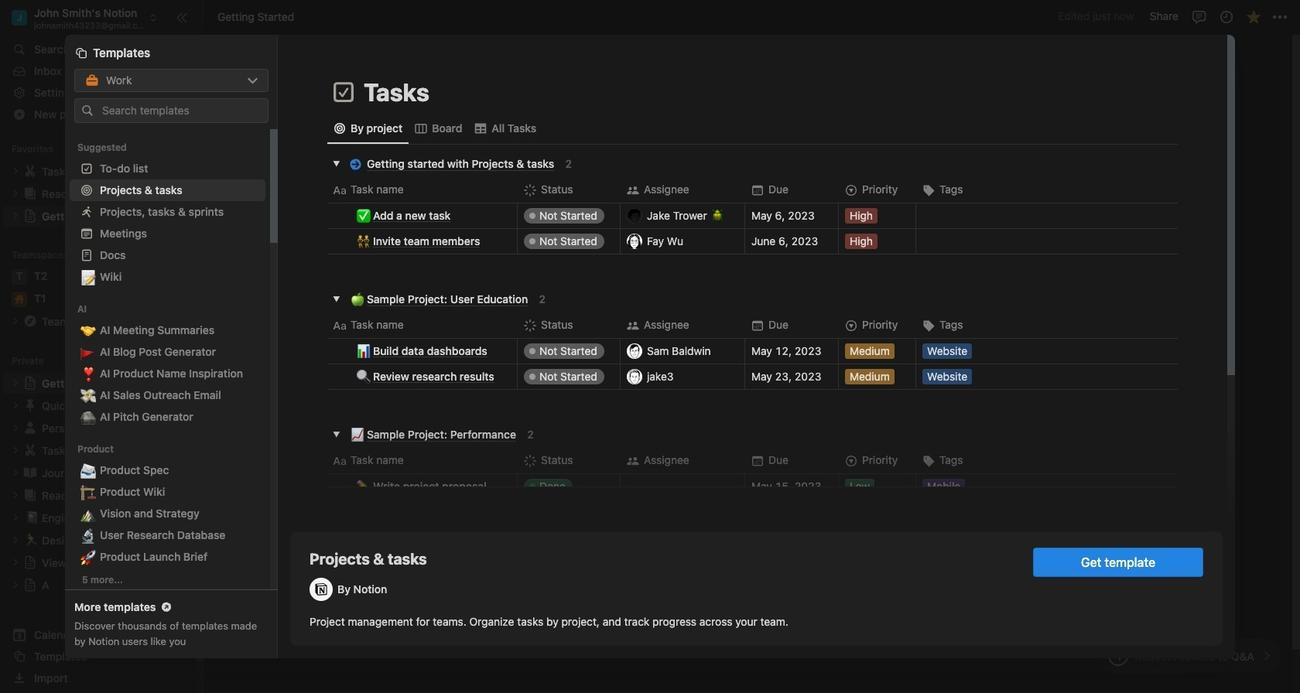 Task type: describe. For each thing, give the bounding box(es) containing it.
🔬 image
[[81, 526, 96, 546]]

❣️ image
[[81, 364, 96, 384]]

close sidebar image
[[176, 11, 188, 24]]

Search templates text field
[[102, 105, 261, 117]]

📨 image
[[81, 461, 96, 481]]

👉 image
[[476, 484, 491, 504]]

favorited image
[[1246, 9, 1262, 24]]

page icon image
[[331, 80, 356, 104]]

🪨 image
[[81, 407, 96, 428]]

⛰️ image
[[81, 504, 96, 524]]



Task type: locate. For each thing, give the bounding box(es) containing it.
🚀 image
[[81, 548, 96, 568]]

📝 image
[[81, 267, 96, 287]]

updates image
[[1219, 9, 1235, 24]]

add a page image
[[172, 356, 183, 367]]

comments image
[[1192, 9, 1207, 24]]

🏗 image
[[81, 483, 96, 503]]

👋 image
[[476, 168, 491, 188]]

🚩 image
[[81, 342, 96, 363]]

💸 image
[[81, 386, 96, 406]]



Task type: vqa. For each thing, say whether or not it's contained in the screenshot.
🏉 Icon
no



